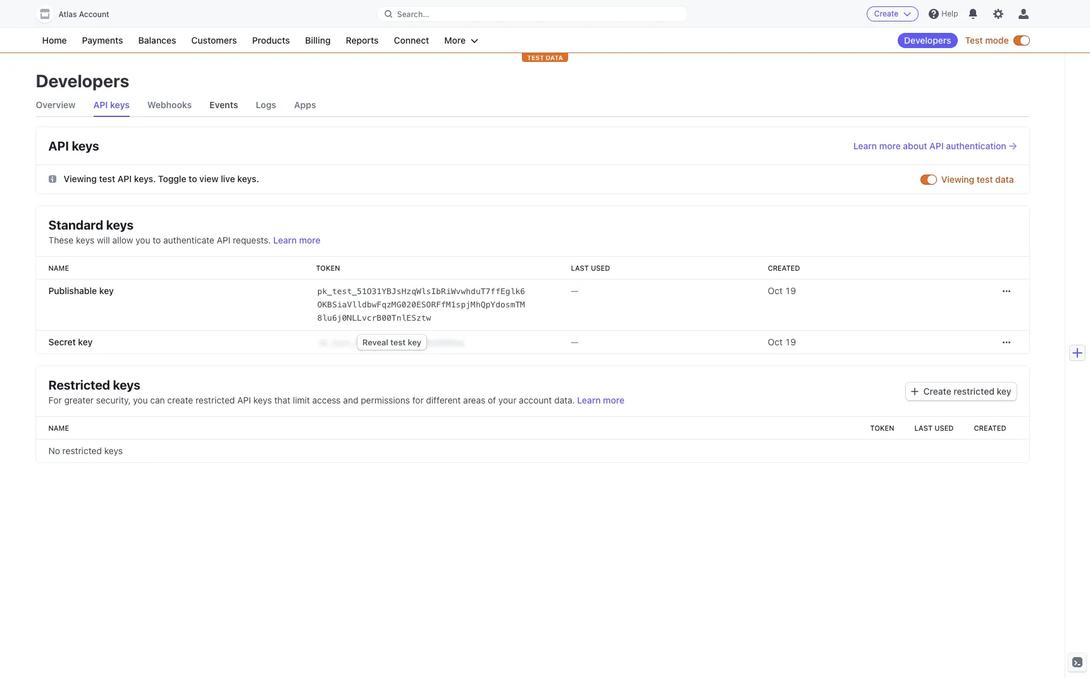 Task type: describe. For each thing, give the bounding box(es) containing it.
billing link
[[299, 33, 337, 48]]

will
[[97, 234, 110, 245]]

more button
[[438, 33, 485, 48]]

1 vertical spatial api keys
[[48, 139, 99, 153]]

overview
[[36, 99, 76, 110]]

restricted
[[48, 377, 110, 392]]

test for api
[[99, 173, 115, 184]]

different
[[426, 394, 461, 405]]

of
[[488, 394, 496, 405]]

learn more link for standard keys
[[273, 234, 321, 245]]

1 vertical spatial token
[[870, 424, 894, 432]]

more inside standard keys these keys will allow you to authenticate api requests. learn more
[[299, 234, 321, 245]]

0 vertical spatial learn
[[854, 140, 877, 151]]

2 — from the top
[[571, 336, 579, 347]]

api inside restricted keys for greater security, you can create restricted api keys that limit access and permissions for different areas of your account data. learn more
[[237, 394, 251, 405]]

test
[[965, 35, 983, 46]]

create restricted key
[[924, 386, 1011, 396]]

viewing for viewing test data
[[941, 174, 974, 184]]

test mode
[[965, 35, 1009, 46]]

customers link
[[185, 33, 243, 48]]

keys down api keys link
[[72, 139, 99, 153]]

1 horizontal spatial to
[[189, 173, 197, 184]]

account
[[79, 9, 109, 19]]

create for create restricted key
[[924, 386, 951, 396]]

0 horizontal spatial used
[[591, 264, 610, 272]]

0 horizontal spatial last used
[[571, 264, 610, 272]]

data.
[[554, 394, 575, 405]]

logs link
[[256, 94, 276, 116]]

customers
[[191, 35, 237, 46]]

secret key
[[48, 336, 93, 347]]

restricted for key
[[954, 386, 995, 396]]

2 horizontal spatial svg image
[[1003, 338, 1010, 346]]

restricted for keys
[[62, 445, 102, 456]]

connect
[[394, 35, 429, 46]]

connect link
[[388, 33, 436, 48]]

atlas account
[[59, 9, 109, 19]]

learn inside standard keys these keys will allow you to authenticate api requests. learn more
[[273, 234, 297, 245]]

learn more about api authentication
[[854, 140, 1006, 151]]

1 horizontal spatial developers
[[904, 35, 951, 46]]

2 horizontal spatial more
[[879, 140, 901, 151]]

areas
[[463, 394, 485, 405]]

1 keys. from the left
[[134, 173, 156, 184]]

logs
[[256, 99, 276, 110]]

publishable key
[[48, 285, 114, 296]]

webhooks link
[[147, 94, 192, 116]]

home link
[[36, 33, 73, 48]]

greater
[[64, 394, 94, 405]]

search…
[[397, 9, 429, 19]]

api keys link
[[93, 94, 130, 116]]

create
[[167, 394, 193, 405]]

notifications image
[[968, 9, 978, 19]]

Search… text field
[[377, 6, 688, 22]]

api inside standard keys these keys will allow you to authenticate api requests. learn more
[[217, 234, 230, 245]]

apps link
[[294, 94, 316, 116]]

key inside button
[[408, 337, 421, 347]]

test data
[[527, 54, 563, 61]]

0 vertical spatial last
[[571, 264, 589, 272]]

0 horizontal spatial created
[[768, 264, 800, 272]]

keys left 'that'
[[253, 394, 272, 405]]

about
[[903, 140, 927, 151]]

atlas
[[59, 9, 77, 19]]

and
[[343, 394, 358, 405]]

that
[[274, 394, 290, 405]]

view
[[199, 173, 219, 184]]

reveal test key button
[[357, 334, 426, 350]]

viewing for viewing test api keys. toggle to view live keys.
[[64, 173, 97, 184]]

limit
[[293, 394, 310, 405]]

test for data
[[977, 174, 993, 184]]

these
[[48, 234, 74, 245]]

can
[[150, 394, 165, 405]]

api down overview link on the top of the page
[[48, 139, 69, 153]]

more inside restricted keys for greater security, you can create restricted api keys that limit access and permissions for different areas of your account data. learn more
[[603, 394, 625, 405]]

products
[[252, 35, 290, 46]]

no restricted keys
[[48, 445, 123, 456]]

keys left webhooks
[[110, 99, 130, 110]]

create restricted key link
[[906, 382, 1016, 400]]

viewing test api keys. toggle to view live keys.
[[64, 173, 259, 184]]

test for key
[[390, 337, 406, 347]]

to inside standard keys these keys will allow you to authenticate api requests. learn more
[[153, 234, 161, 245]]

data
[[995, 174, 1014, 184]]

standard keys these keys will allow you to authenticate api requests. learn more
[[48, 217, 321, 245]]

live
[[221, 173, 235, 184]]

create for create
[[874, 9, 899, 18]]

help
[[942, 9, 958, 18]]

publishable
[[48, 285, 97, 296]]

apps
[[294, 99, 316, 110]]

payments link
[[76, 33, 129, 48]]

reveal
[[362, 337, 388, 347]]

for
[[412, 394, 424, 405]]

balances link
[[132, 33, 182, 48]]

restricted inside restricted keys for greater security, you can create restricted api keys that limit access and permissions for different areas of your account data. learn more
[[195, 394, 235, 405]]

1 19 from the top
[[785, 285, 796, 296]]

test
[[527, 54, 544, 61]]

for
[[48, 394, 62, 405]]

keys up allow
[[106, 217, 134, 232]]

pk_test_51o31ybjshzqwlsibriwvwhdut7ffeglk6 okbsiavlldbwfqzmg020esorffm1spjmhqpydosmtm 8lu6j0nllvcrb00tnlesztw
[[317, 286, 525, 322]]



Task type: vqa. For each thing, say whether or not it's contained in the screenshot.
THE USED to the right
yes



Task type: locate. For each thing, give the bounding box(es) containing it.
keys
[[110, 99, 130, 110], [72, 139, 99, 153], [106, 217, 134, 232], [76, 234, 94, 245], [113, 377, 140, 392], [253, 394, 272, 405], [104, 445, 123, 456]]

1 viewing from the left
[[64, 173, 97, 184]]

balances
[[138, 35, 176, 46]]

name up no on the bottom
[[48, 424, 69, 432]]

1 horizontal spatial token
[[870, 424, 894, 432]]

1 horizontal spatial viewing
[[941, 174, 974, 184]]

1 vertical spatial oct
[[768, 336, 783, 347]]

8lu6j0nllvcrb00tnlesztw
[[317, 313, 431, 322]]

1 horizontal spatial svg image
[[911, 388, 918, 395]]

1 horizontal spatial keys.
[[237, 173, 259, 184]]

oct
[[768, 285, 783, 296], [768, 336, 783, 347]]

permissions
[[361, 394, 410, 405]]

0 vertical spatial oct 19
[[768, 285, 796, 296]]

learn more about api authentication link
[[854, 140, 1016, 152]]

you left can
[[133, 394, 148, 405]]

0 horizontal spatial last
[[571, 264, 589, 272]]

2 vertical spatial svg image
[[911, 388, 918, 395]]

used
[[591, 264, 610, 272], [935, 424, 954, 432]]

access
[[312, 394, 341, 405]]

0 vertical spatial more
[[879, 140, 901, 151]]

svg image
[[1003, 287, 1010, 295]]

token
[[316, 264, 340, 272], [870, 424, 894, 432]]

overview link
[[36, 94, 76, 116]]

requests.
[[233, 234, 271, 245]]

2 viewing from the left
[[941, 174, 974, 184]]

1 vertical spatial more
[[299, 234, 321, 245]]

1 vertical spatial oct 19
[[768, 336, 796, 347]]

2 keys. from the left
[[237, 173, 259, 184]]

0 horizontal spatial more
[[299, 234, 321, 245]]

1 vertical spatial —
[[571, 336, 579, 347]]

api keys right overview
[[93, 99, 130, 110]]

api keys
[[93, 99, 130, 110], [48, 139, 99, 153]]

you right allow
[[136, 234, 150, 245]]

more
[[444, 35, 466, 46]]

more left the about
[[879, 140, 901, 151]]

more
[[879, 140, 901, 151], [299, 234, 321, 245], [603, 394, 625, 405]]

1 vertical spatial 19
[[785, 336, 796, 347]]

viewing
[[64, 173, 97, 184], [941, 174, 974, 184]]

0 vertical spatial developers
[[904, 35, 951, 46]]

test inside button
[[390, 337, 406, 347]]

viewing down authentication
[[941, 174, 974, 184]]

products link
[[246, 33, 296, 48]]

data
[[546, 54, 563, 61]]

1 vertical spatial create
[[924, 386, 951, 396]]

learn more link for restricted keys
[[577, 394, 625, 405]]

1 horizontal spatial learn more link
[[577, 394, 625, 405]]

2 horizontal spatial learn
[[854, 140, 877, 151]]

oct 19
[[768, 285, 796, 296], [768, 336, 796, 347]]

0 horizontal spatial keys.
[[134, 173, 156, 184]]

1 horizontal spatial create
[[924, 386, 951, 396]]

developers up overview
[[36, 70, 129, 91]]

security,
[[96, 394, 131, 405]]

0 horizontal spatial learn
[[273, 234, 297, 245]]

to
[[189, 173, 197, 184], [153, 234, 161, 245]]

1 vertical spatial last
[[915, 424, 933, 432]]

1 horizontal spatial created
[[974, 424, 1006, 432]]

test left data
[[977, 174, 993, 184]]

pk_test_51o31ybjshzqwlsibriwvwhdut7ffeglk6 okbsiavlldbwfqzmg020esorffm1spjmhqpydosmtm 8lu6j0nllvcrb00tnlesztw button
[[316, 283, 527, 326]]

2 oct from the top
[[768, 336, 783, 347]]

0 vertical spatial oct
[[768, 285, 783, 296]]

your
[[498, 394, 517, 405]]

reports
[[346, 35, 379, 46]]

no
[[48, 445, 60, 456]]

1 vertical spatial developers
[[36, 70, 129, 91]]

Search… search field
[[377, 6, 688, 22]]

events link
[[210, 94, 238, 116]]

1 horizontal spatial learn
[[577, 394, 601, 405]]

create inside button
[[874, 9, 899, 18]]

created
[[768, 264, 800, 272], [974, 424, 1006, 432]]

api right overview
[[93, 99, 108, 110]]

0 vertical spatial last used
[[571, 264, 610, 272]]

keys up security,
[[113, 377, 140, 392]]

developers link
[[898, 33, 958, 48]]

1 vertical spatial used
[[935, 424, 954, 432]]

1 vertical spatial learn
[[273, 234, 297, 245]]

events
[[210, 99, 238, 110]]

learn inside restricted keys for greater security, you can create restricted api keys that limit access and permissions for different areas of your account data. learn more
[[577, 394, 601, 405]]

0 vertical spatial svg image
[[48, 175, 56, 183]]

name
[[48, 264, 69, 272], [48, 424, 69, 432]]

api inside 'tab list'
[[93, 99, 108, 110]]

1 vertical spatial svg image
[[1003, 338, 1010, 346]]

last
[[571, 264, 589, 272], [915, 424, 933, 432]]

mode
[[985, 35, 1009, 46]]

0 horizontal spatial developers
[[36, 70, 129, 91]]

svg image
[[48, 175, 56, 183], [1003, 338, 1010, 346], [911, 388, 918, 395]]

allow
[[112, 234, 133, 245]]

atlas account button
[[36, 5, 122, 23]]

test
[[99, 173, 115, 184], [977, 174, 993, 184], [390, 337, 406, 347]]

learn left the about
[[854, 140, 877, 151]]

2 horizontal spatial restricted
[[954, 386, 995, 396]]

0 vertical spatial you
[[136, 234, 150, 245]]

19
[[785, 285, 796, 296], [785, 336, 796, 347]]

developers down help dropdown button
[[904, 35, 951, 46]]

standard
[[48, 217, 103, 232]]

developers
[[904, 35, 951, 46], [36, 70, 129, 91]]

you inside restricted keys for greater security, you can create restricted api keys that limit access and permissions for different areas of your account data. learn more
[[133, 394, 148, 405]]

1 horizontal spatial used
[[935, 424, 954, 432]]

learn
[[854, 140, 877, 151], [273, 234, 297, 245], [577, 394, 601, 405]]

keys down 'standard'
[[76, 234, 94, 245]]

name up publishable
[[48, 264, 69, 272]]

payments
[[82, 35, 123, 46]]

okbsiavlldbwfqzmg020esorffm1spjmhqpydosmtm
[[317, 300, 525, 309]]

learn right 'requests.'
[[273, 234, 297, 245]]

0 vertical spatial created
[[768, 264, 800, 272]]

0 horizontal spatial to
[[153, 234, 161, 245]]

webhooks
[[147, 99, 192, 110]]

pk_test_51o31ybjshzqwlsibriwvwhdut7ffeglk6
[[317, 286, 525, 296]]

1 horizontal spatial restricted
[[195, 394, 235, 405]]

viewing test data
[[941, 174, 1014, 184]]

api left toggle
[[118, 173, 132, 184]]

1 horizontal spatial test
[[390, 337, 406, 347]]

1 oct 19 from the top
[[768, 285, 796, 296]]

2 horizontal spatial test
[[977, 174, 993, 184]]

1 vertical spatial to
[[153, 234, 161, 245]]

1 horizontal spatial more
[[603, 394, 625, 405]]

keys down security,
[[104, 445, 123, 456]]

key
[[99, 285, 114, 296], [78, 336, 93, 347], [408, 337, 421, 347], [997, 386, 1011, 396]]

svg image left create restricted key at the right bottom of the page
[[911, 388, 918, 395]]

to left the authenticate
[[153, 234, 161, 245]]

1 — from the top
[[571, 285, 579, 296]]

svg image down svg image
[[1003, 338, 1010, 346]]

api right the about
[[930, 140, 944, 151]]

learn more link right 'requests.'
[[273, 234, 321, 245]]

restricted
[[954, 386, 995, 396], [195, 394, 235, 405], [62, 445, 102, 456]]

more right "data."
[[603, 394, 625, 405]]

tab list containing overview
[[36, 94, 1029, 117]]

0 horizontal spatial create
[[874, 9, 899, 18]]

account
[[519, 394, 552, 405]]

0 horizontal spatial restricted
[[62, 445, 102, 456]]

authenticate
[[163, 234, 214, 245]]

tab list
[[36, 94, 1029, 117]]

secret
[[48, 336, 76, 347]]

0 vertical spatial create
[[874, 9, 899, 18]]

1 vertical spatial you
[[133, 394, 148, 405]]

create button
[[867, 6, 919, 22]]

0 vertical spatial 19
[[785, 285, 796, 296]]

more right 'requests.'
[[299, 234, 321, 245]]

learn right "data."
[[577, 394, 601, 405]]

0 horizontal spatial test
[[99, 173, 115, 184]]

svg image inside create restricted key link
[[911, 388, 918, 395]]

0 vertical spatial token
[[316, 264, 340, 272]]

keys. right 'live'
[[237, 173, 259, 184]]

authentication
[[946, 140, 1006, 151]]

1 name from the top
[[48, 264, 69, 272]]

2 vertical spatial more
[[603, 394, 625, 405]]

2 vertical spatial learn
[[577, 394, 601, 405]]

1 oct from the top
[[768, 285, 783, 296]]

1 vertical spatial name
[[48, 424, 69, 432]]

test right reveal
[[390, 337, 406, 347]]

reveal test key
[[362, 337, 421, 347]]

0 vertical spatial used
[[591, 264, 610, 272]]

api left 'requests.'
[[217, 234, 230, 245]]

billing
[[305, 35, 331, 46]]

you
[[136, 234, 150, 245], [133, 394, 148, 405]]

api keys down overview link on the top of the page
[[48, 139, 99, 153]]

api left 'that'
[[237, 394, 251, 405]]

home
[[42, 35, 67, 46]]

0 vertical spatial name
[[48, 264, 69, 272]]

2 oct 19 from the top
[[768, 336, 796, 347]]

api keys inside 'tab list'
[[93, 99, 130, 110]]

0 horizontal spatial token
[[316, 264, 340, 272]]

last used
[[571, 264, 610, 272], [915, 424, 954, 432]]

1 vertical spatial created
[[974, 424, 1006, 432]]

restricted keys for greater security, you can create restricted api keys that limit access and permissions for different areas of your account data. learn more
[[48, 377, 625, 405]]

2 19 from the top
[[785, 336, 796, 347]]

0 vertical spatial to
[[189, 173, 197, 184]]

2 name from the top
[[48, 424, 69, 432]]

viewing up 'standard'
[[64, 173, 97, 184]]

test up 'standard'
[[99, 173, 115, 184]]

0 vertical spatial learn more link
[[273, 234, 321, 245]]

keys. left toggle
[[134, 173, 156, 184]]

reports link
[[339, 33, 385, 48]]

1 vertical spatial last used
[[915, 424, 954, 432]]

1 vertical spatial learn more link
[[577, 394, 625, 405]]

1 horizontal spatial last used
[[915, 424, 954, 432]]

svg image up 'standard'
[[48, 175, 56, 183]]

0 horizontal spatial svg image
[[48, 175, 56, 183]]

0 vertical spatial api keys
[[93, 99, 130, 110]]

0 horizontal spatial learn more link
[[273, 234, 321, 245]]

—
[[571, 285, 579, 296], [571, 336, 579, 347]]

0 vertical spatial —
[[571, 285, 579, 296]]

0 horizontal spatial viewing
[[64, 173, 97, 184]]

toggle
[[158, 173, 186, 184]]

to left view
[[189, 173, 197, 184]]

learn more link
[[273, 234, 321, 245], [577, 394, 625, 405]]

1 horizontal spatial last
[[915, 424, 933, 432]]

learn more link right "data."
[[577, 394, 625, 405]]

you inside standard keys these keys will allow you to authenticate api requests. learn more
[[136, 234, 150, 245]]

help button
[[924, 4, 963, 24]]



